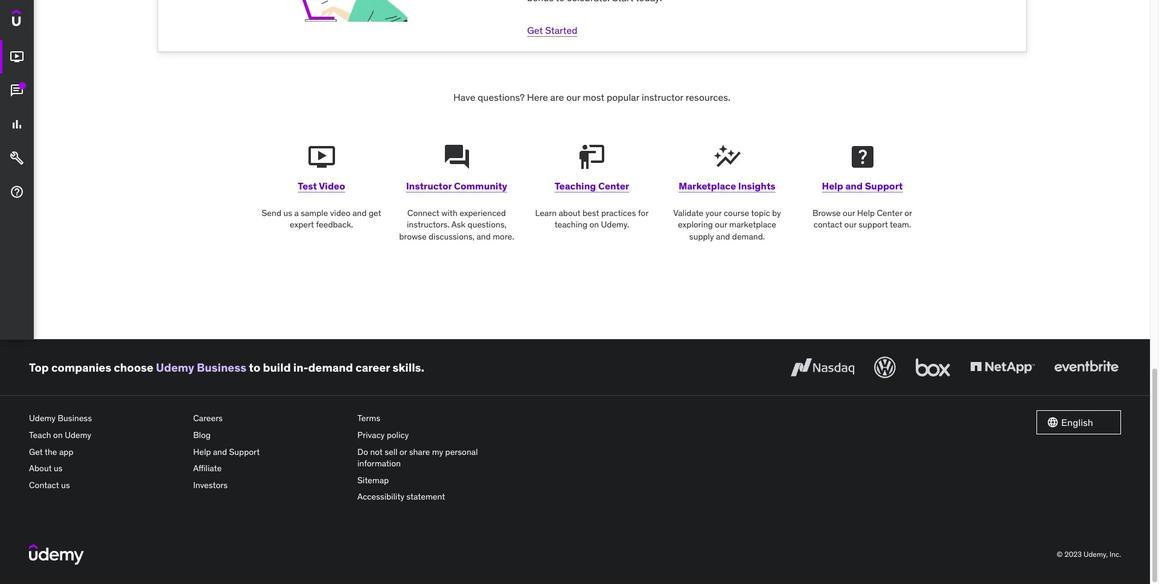 Task type: locate. For each thing, give the bounding box(es) containing it.
0 vertical spatial support
[[865, 180, 903, 192]]

help up browse
[[822, 180, 843, 192]]

udemy business link up 'careers'
[[156, 360, 246, 375]]

1 vertical spatial medium image
[[10, 117, 24, 132]]

accessibility
[[357, 492, 404, 503]]

0 vertical spatial udemy business link
[[156, 360, 246, 375]]

a
[[294, 207, 299, 218]]

learn about best practices for teaching on udemy.
[[535, 207, 649, 230]]

0 horizontal spatial support
[[229, 447, 260, 457]]

and right supply
[[716, 231, 730, 242]]

supply
[[689, 231, 714, 242]]

2 vertical spatial help
[[193, 447, 211, 457]]

privacy policy link
[[357, 427, 512, 444]]

skills.
[[393, 360, 424, 375]]

questions?
[[478, 91, 525, 103]]

and down questions,
[[477, 231, 491, 242]]

0 horizontal spatial udemy
[[29, 413, 56, 424]]

center up practices
[[598, 180, 629, 192]]

1 vertical spatial center
[[877, 207, 902, 218]]

contact us link
[[29, 477, 184, 494]]

1 horizontal spatial support
[[865, 180, 903, 192]]

course
[[724, 207, 749, 218]]

help for browse our help center or contact our support team.
[[857, 207, 875, 218]]

2 medium image from the top
[[10, 117, 24, 132]]

udemy up app
[[65, 430, 91, 441]]

0 horizontal spatial or
[[400, 447, 407, 457]]

or up team. at the top
[[905, 207, 912, 218]]

have questions? here are our most popular instructor resources.
[[453, 91, 730, 103]]

blog link
[[193, 427, 348, 444]]

support
[[865, 180, 903, 192], [229, 447, 260, 457]]

started
[[545, 24, 577, 36]]

business up app
[[58, 413, 92, 424]]

1 vertical spatial get
[[29, 447, 43, 457]]

choose
[[114, 360, 153, 375]]

help
[[822, 180, 843, 192], [857, 207, 875, 218], [193, 447, 211, 457]]

and up affiliate
[[213, 447, 227, 457]]

medium image
[[10, 83, 24, 98], [10, 117, 24, 132]]

privacy
[[357, 430, 385, 441]]

1 vertical spatial help
[[857, 207, 875, 218]]

support up browse our help center or contact our support team.
[[865, 180, 903, 192]]

netapp image
[[968, 355, 1037, 381]]

teaching
[[555, 219, 587, 230]]

our right are
[[566, 91, 580, 103]]

teaching center
[[555, 180, 629, 192]]

1 horizontal spatial get
[[527, 24, 543, 36]]

terms link
[[357, 411, 512, 427]]

help up support
[[857, 207, 875, 218]]

connect with experienced instructors. ask questions, browse discussions, and more.
[[399, 207, 514, 242]]

us right about
[[54, 463, 63, 474]]

most
[[583, 91, 604, 103]]

community
[[454, 180, 507, 192]]

and up browse our help center or contact our support team.
[[846, 180, 863, 192]]

affiliate link
[[193, 461, 348, 477]]

video
[[330, 207, 351, 218]]

0 horizontal spatial get
[[29, 447, 43, 457]]

and inside connect with experienced instructors. ask questions, browse discussions, and more.
[[477, 231, 491, 242]]

1 vertical spatial on
[[53, 430, 63, 441]]

your
[[706, 207, 722, 218]]

our right browse
[[843, 207, 855, 218]]

have
[[453, 91, 475, 103]]

1 vertical spatial business
[[58, 413, 92, 424]]

instructor community
[[406, 180, 507, 192]]

2 horizontal spatial help
[[857, 207, 875, 218]]

udemy image
[[12, 10, 67, 30], [29, 545, 84, 565]]

1 vertical spatial support
[[229, 447, 260, 457]]

0 vertical spatial center
[[598, 180, 629, 192]]

1 horizontal spatial on
[[589, 219, 599, 230]]

inc.
[[1110, 550, 1121, 559]]

udemy right choose
[[156, 360, 194, 375]]

demand.
[[732, 231, 765, 242]]

2023
[[1065, 550, 1082, 559]]

terms privacy policy do not sell or share my personal information sitemap accessibility statement
[[357, 413, 478, 503]]

1 horizontal spatial center
[[877, 207, 902, 218]]

our right the contact
[[844, 219, 857, 230]]

instructor
[[642, 91, 683, 103]]

0 vertical spatial udemy image
[[12, 10, 67, 30]]

about
[[559, 207, 581, 218]]

browse
[[813, 207, 841, 218]]

0 vertical spatial or
[[905, 207, 912, 218]]

build
[[263, 360, 291, 375]]

us right contact
[[61, 480, 70, 491]]

careers link
[[193, 411, 348, 427]]

business left to
[[197, 360, 246, 375]]

help inside browse our help center or contact our support team.
[[857, 207, 875, 218]]

udemy up teach in the bottom of the page
[[29, 413, 56, 424]]

expert
[[290, 219, 314, 230]]

2 vertical spatial medium image
[[10, 185, 24, 199]]

1 vertical spatial udemy business link
[[29, 411, 184, 427]]

1 horizontal spatial or
[[905, 207, 912, 218]]

connect
[[407, 207, 439, 218]]

1 horizontal spatial udemy
[[65, 430, 91, 441]]

terms
[[357, 413, 380, 424]]

us
[[283, 207, 292, 218], [54, 463, 63, 474], [61, 480, 70, 491]]

discussions,
[[429, 231, 475, 242]]

0 vertical spatial on
[[589, 219, 599, 230]]

0 horizontal spatial on
[[53, 430, 63, 441]]

1 horizontal spatial business
[[197, 360, 246, 375]]

2 horizontal spatial udemy
[[156, 360, 194, 375]]

udemy
[[156, 360, 194, 375], [29, 413, 56, 424], [65, 430, 91, 441]]

demand
[[308, 360, 353, 375]]

business
[[197, 360, 246, 375], [58, 413, 92, 424]]

1 horizontal spatial help
[[822, 180, 843, 192]]

get inside udemy business teach on udemy get the app about us contact us
[[29, 447, 43, 457]]

us inside send us a sample video and get expert feedback.
[[283, 207, 292, 218]]

1 medium image from the top
[[10, 83, 24, 98]]

careers blog help and support affiliate investors
[[193, 413, 260, 491]]

nasdaq image
[[788, 355, 857, 381]]

questions,
[[468, 219, 507, 230]]

are
[[550, 91, 564, 103]]

get left started
[[527, 24, 543, 36]]

get left the
[[29, 447, 43, 457]]

udemy.
[[601, 219, 629, 230]]

1 vertical spatial udemy
[[29, 413, 56, 424]]

contact
[[29, 480, 59, 491]]

get
[[369, 207, 381, 218]]

on right teach in the bottom of the page
[[53, 430, 63, 441]]

exploring
[[678, 219, 713, 230]]

1 vertical spatial medium image
[[10, 151, 24, 166]]

test video
[[298, 180, 345, 192]]

0 horizontal spatial business
[[58, 413, 92, 424]]

on down best
[[589, 219, 599, 230]]

0 vertical spatial medium image
[[10, 83, 24, 98]]

help down blog
[[193, 447, 211, 457]]

to
[[249, 360, 260, 375]]

©
[[1057, 550, 1063, 559]]

medium image
[[10, 50, 24, 64], [10, 151, 24, 166], [10, 185, 24, 199]]

instructors.
[[407, 219, 450, 230]]

our down your
[[715, 219, 727, 230]]

english
[[1061, 417, 1093, 429]]

sell
[[385, 447, 398, 457]]

or right sell
[[400, 447, 407, 457]]

2 vertical spatial us
[[61, 480, 70, 491]]

center up team. at the top
[[877, 207, 902, 218]]

0 horizontal spatial center
[[598, 180, 629, 192]]

video
[[319, 180, 345, 192]]

support down blog link
[[229, 447, 260, 457]]

1 vertical spatial or
[[400, 447, 407, 457]]

help inside careers blog help and support affiliate investors
[[193, 447, 211, 457]]

on inside learn about best practices for teaching on udemy.
[[589, 219, 599, 230]]

0 vertical spatial medium image
[[10, 50, 24, 64]]

0 horizontal spatial help
[[193, 447, 211, 457]]

udemy business link
[[156, 360, 246, 375], [29, 411, 184, 427]]

and left get
[[353, 207, 367, 218]]

udemy business link up get the app link at the left of the page
[[29, 411, 184, 427]]

us left a
[[283, 207, 292, 218]]

0 vertical spatial us
[[283, 207, 292, 218]]

and
[[846, 180, 863, 192], [353, 207, 367, 218], [477, 231, 491, 242], [716, 231, 730, 242], [213, 447, 227, 457]]

center inside browse our help center or contact our support team.
[[877, 207, 902, 218]]

center
[[598, 180, 629, 192], [877, 207, 902, 218]]

with
[[441, 207, 458, 218]]

send us a sample video and get expert feedback.
[[262, 207, 381, 230]]



Task type: describe. For each thing, give the bounding box(es) containing it.
ask
[[451, 219, 466, 230]]

not
[[370, 447, 383, 457]]

more.
[[493, 231, 514, 242]]

box image
[[913, 355, 953, 381]]

sample
[[301, 207, 328, 218]]

team.
[[890, 219, 911, 230]]

by
[[772, 207, 781, 218]]

validate your course topic by exploring our marketplace supply and demand.
[[673, 207, 781, 242]]

help and support
[[822, 180, 903, 192]]

our inside validate your course topic by exploring our marketplace supply and demand.
[[715, 219, 727, 230]]

contact
[[814, 219, 842, 230]]

investors link
[[193, 477, 348, 494]]

career
[[356, 360, 390, 375]]

marketplace
[[729, 219, 776, 230]]

insights
[[738, 180, 776, 192]]

information
[[357, 458, 401, 469]]

0 vertical spatial business
[[197, 360, 246, 375]]

statement
[[407, 492, 445, 503]]

and inside send us a sample video and get expert feedback.
[[353, 207, 367, 218]]

resources.
[[686, 91, 730, 103]]

accessibility statement link
[[357, 489, 512, 506]]

2 vertical spatial udemy
[[65, 430, 91, 441]]

1 medium image from the top
[[10, 50, 24, 64]]

send
[[262, 207, 281, 218]]

and inside validate your course topic by exploring our marketplace supply and demand.
[[716, 231, 730, 242]]

policy
[[387, 430, 409, 441]]

0 vertical spatial get
[[527, 24, 543, 36]]

in-
[[293, 360, 308, 375]]

2 medium image from the top
[[10, 151, 24, 166]]

topic
[[751, 207, 770, 218]]

do
[[357, 447, 368, 457]]

business inside udemy business teach on udemy get the app about us contact us
[[58, 413, 92, 424]]

help for careers blog help and support affiliate investors
[[193, 447, 211, 457]]

do not sell or share my personal information button
[[357, 444, 512, 473]]

browse our help center or contact our support team.
[[813, 207, 912, 230]]

feedback.
[[316, 219, 353, 230]]

blog
[[193, 430, 211, 441]]

share
[[409, 447, 430, 457]]

companies
[[51, 360, 111, 375]]

0 vertical spatial udemy
[[156, 360, 194, 375]]

the
[[45, 447, 57, 457]]

or inside terms privacy policy do not sell or share my personal information sitemap accessibility statement
[[400, 447, 407, 457]]

my
[[432, 447, 443, 457]]

1 vertical spatial udemy image
[[29, 545, 84, 565]]

teach on udemy link
[[29, 427, 184, 444]]

app
[[59, 447, 73, 457]]

sitemap link
[[357, 473, 512, 489]]

volkswagen image
[[872, 355, 898, 381]]

teaching
[[555, 180, 596, 192]]

investors
[[193, 480, 228, 491]]

© 2023 udemy, inc.
[[1057, 550, 1121, 559]]

learn
[[535, 207, 557, 218]]

0 vertical spatial help
[[822, 180, 843, 192]]

support inside careers blog help and support affiliate investors
[[229, 447, 260, 457]]

popular
[[607, 91, 639, 103]]

best
[[583, 207, 599, 218]]

practices
[[601, 207, 636, 218]]

or inside browse our help center or contact our support team.
[[905, 207, 912, 218]]

top
[[29, 360, 49, 375]]

about
[[29, 463, 52, 474]]

support
[[859, 219, 888, 230]]

get started link
[[527, 24, 577, 36]]

help and support link
[[193, 444, 348, 461]]

here
[[527, 91, 548, 103]]

small image
[[1047, 417, 1059, 429]]

marketplace
[[679, 180, 736, 192]]

get started
[[527, 24, 577, 36]]

marketplace insights
[[679, 180, 776, 192]]

top companies choose udemy business to build in-demand career skills.
[[29, 360, 424, 375]]

3 medium image from the top
[[10, 185, 24, 199]]

udemy,
[[1084, 550, 1108, 559]]

careers
[[193, 413, 223, 424]]

test
[[298, 180, 317, 192]]

and inside careers blog help and support affiliate investors
[[213, 447, 227, 457]]

instructor
[[406, 180, 452, 192]]

experienced
[[460, 207, 506, 218]]

udemy business teach on udemy get the app about us contact us
[[29, 413, 92, 491]]

get the app link
[[29, 444, 184, 461]]

english button
[[1037, 411, 1121, 435]]

on inside udemy business teach on udemy get the app about us contact us
[[53, 430, 63, 441]]

1 vertical spatial us
[[54, 463, 63, 474]]

teach
[[29, 430, 51, 441]]

sitemap
[[357, 475, 389, 486]]

affiliate
[[193, 463, 222, 474]]

eventbrite image
[[1052, 355, 1121, 381]]

about us link
[[29, 461, 184, 477]]

for
[[638, 207, 649, 218]]

browse
[[399, 231, 427, 242]]



Task type: vqa. For each thing, say whether or not it's contained in the screenshot.


